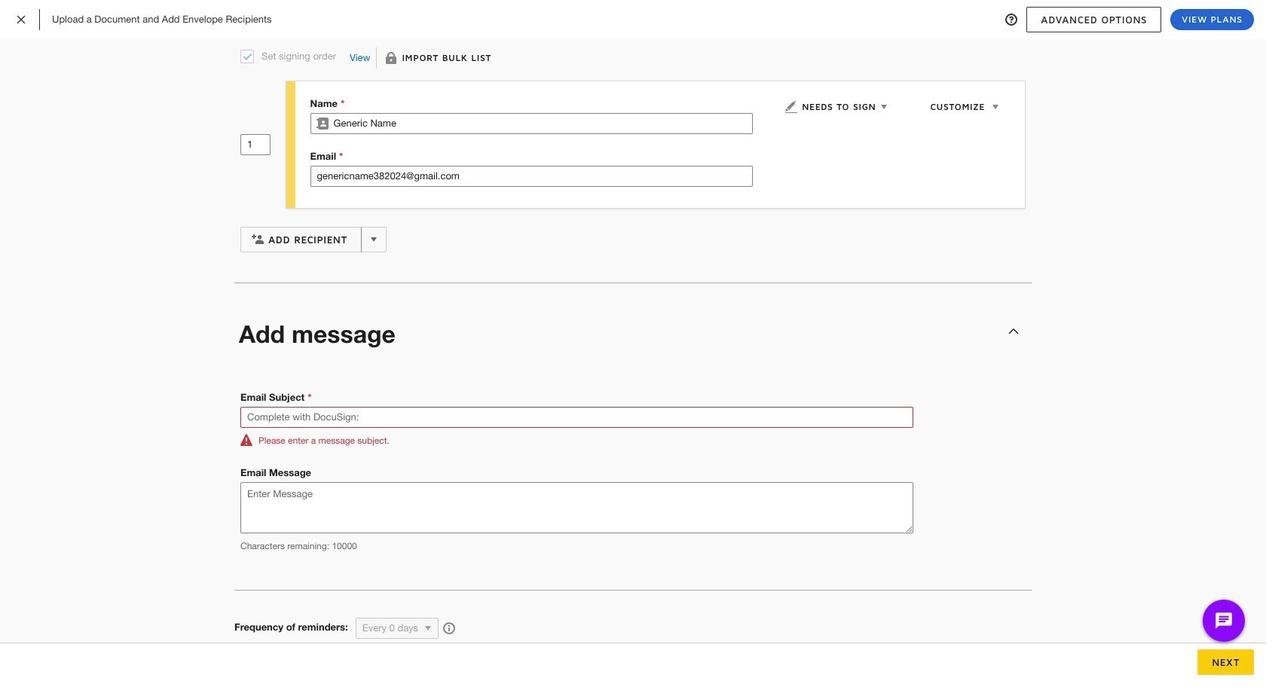 Task type: locate. For each thing, give the bounding box(es) containing it.
None number field
[[241, 135, 270, 155]]

Complete with DocuSign: text field
[[241, 408, 913, 427]]

None text field
[[334, 114, 753, 133], [311, 167, 753, 186], [334, 114, 753, 133], [311, 167, 753, 186]]



Task type: vqa. For each thing, say whether or not it's contained in the screenshot.
complete with docusign: text box
yes



Task type: describe. For each thing, give the bounding box(es) containing it.
Enter Message text field
[[241, 483, 913, 534]]



